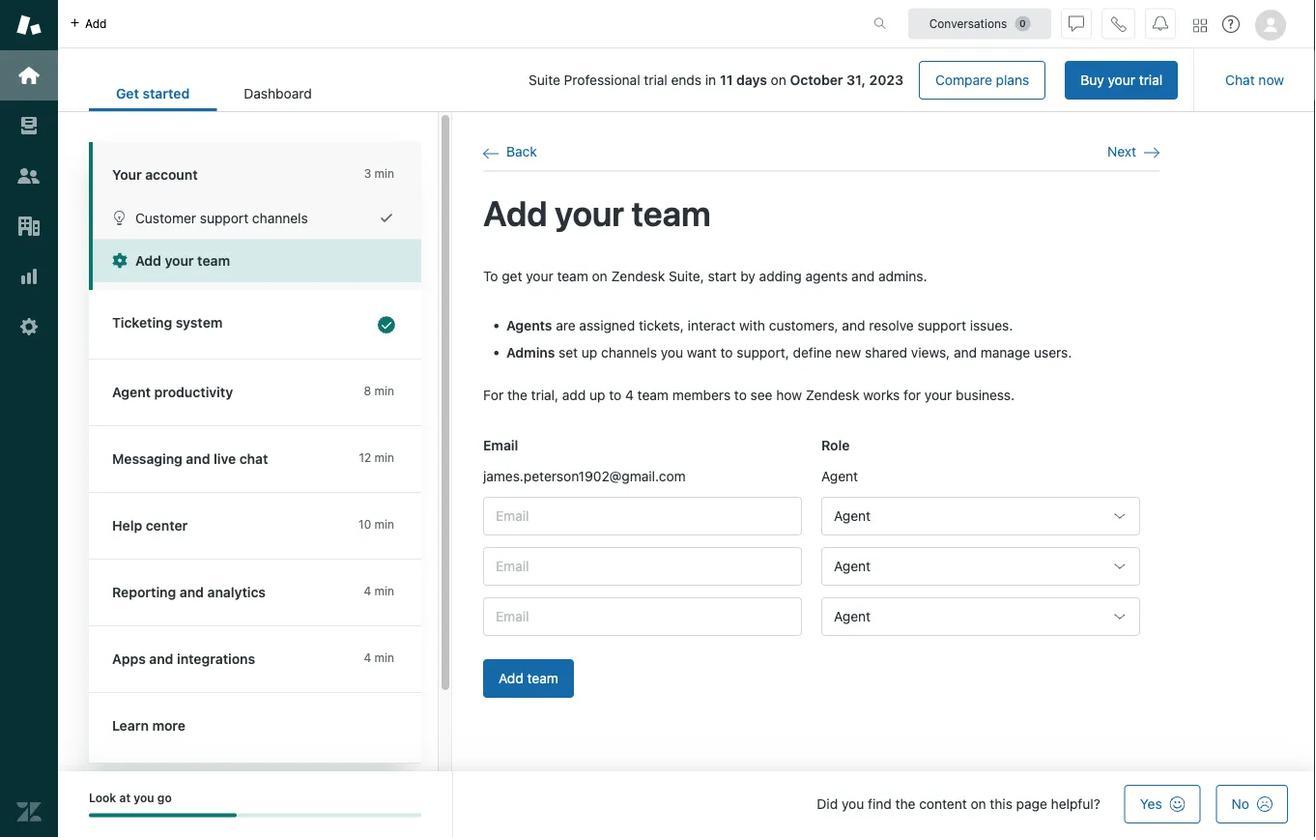Task type: describe. For each thing, give the bounding box(es) containing it.
integrations
[[177, 651, 255, 667]]

admin image
[[16, 314, 42, 339]]

4 inside region
[[626, 387, 634, 403]]

min for your account
[[375, 167, 394, 180]]

content
[[920, 796, 967, 812]]

zendesk support image
[[16, 13, 42, 38]]

button displays agent's chat status as invisible. image
[[1069, 16, 1085, 31]]

want
[[687, 345, 717, 361]]

main element
[[0, 0, 58, 837]]

system
[[176, 315, 223, 331]]

add team button
[[483, 659, 574, 698]]

apps and integrations
[[112, 651, 255, 667]]

agents
[[507, 318, 552, 334]]

4 min for integrations
[[364, 651, 394, 665]]

plans
[[996, 72, 1030, 88]]

helpful?
[[1052, 796, 1101, 812]]

did
[[817, 796, 838, 812]]

and left live
[[186, 451, 210, 467]]

manage
[[981, 345, 1031, 361]]

to
[[483, 268, 498, 284]]

issues.
[[970, 318, 1013, 334]]

progress bar image
[[89, 813, 237, 817]]

12 min
[[359, 451, 394, 465]]

add button
[[58, 0, 118, 47]]

reporting and analytics
[[112, 584, 266, 600]]

12
[[359, 451, 371, 465]]

11
[[720, 72, 733, 88]]

ticketing system button
[[89, 290, 418, 359]]

get help image
[[1223, 15, 1240, 33]]

organizations image
[[16, 214, 42, 239]]

min for apps and integrations
[[375, 651, 394, 665]]

more
[[152, 718, 186, 734]]

and left analytics
[[180, 584, 204, 600]]

zendesk products image
[[1194, 19, 1208, 32]]

business.
[[956, 387, 1015, 403]]

learn more button
[[89, 693, 418, 759]]

suite
[[529, 72, 561, 88]]

min for help center
[[375, 518, 394, 531]]

0 horizontal spatial to
[[609, 387, 622, 403]]

compare plans button
[[919, 61, 1046, 100]]

live
[[214, 451, 236, 467]]

and right apps
[[149, 651, 174, 667]]

tab list containing get started
[[89, 75, 339, 111]]

views image
[[16, 113, 42, 138]]

resolve
[[869, 318, 914, 334]]

account
[[145, 167, 198, 183]]

admins set up channels you want to support, define new shared views, and manage users.
[[507, 345, 1072, 361]]

2023
[[870, 72, 904, 88]]

assigned
[[580, 318, 635, 334]]

footer containing did you find the content on this page helpful?
[[58, 771, 1316, 837]]

at
[[119, 791, 131, 805]]

analytics
[[207, 584, 266, 600]]

add for add team button
[[499, 670, 524, 686]]

by
[[741, 268, 756, 284]]

trial,
[[531, 387, 559, 403]]

2 email field from the top
[[483, 547, 802, 586]]

works
[[864, 387, 900, 403]]

dashboard tab
[[217, 75, 339, 111]]

yes
[[1141, 796, 1163, 812]]

apps
[[112, 651, 146, 667]]

10 min
[[359, 518, 394, 531]]

admins
[[507, 345, 555, 361]]

reporting image
[[16, 264, 42, 289]]

look
[[89, 791, 116, 805]]

to get your team on zendesk suite, start by adding agents and admins.
[[483, 268, 928, 284]]

team inside button
[[197, 253, 230, 269]]

min for reporting and analytics
[[375, 584, 394, 598]]

notifications image
[[1153, 16, 1169, 31]]

agent for 3rd email field from the top of the region containing to get your team on zendesk suite, start by adding agents and admins.
[[834, 609, 871, 624]]

your
[[112, 167, 142, 183]]

define
[[793, 345, 832, 361]]

add inside button
[[135, 253, 161, 269]]

chat now
[[1226, 72, 1285, 88]]

next button
[[1108, 143, 1160, 161]]

are
[[556, 318, 576, 334]]

add inside region
[[562, 387, 586, 403]]

suite professional trial ends in 11 days on october 31, 2023
[[529, 72, 904, 88]]

October 31, 2023 text field
[[790, 72, 904, 88]]

role
[[822, 437, 850, 453]]

ticketing
[[112, 315, 172, 331]]

and right 'agents'
[[852, 268, 875, 284]]

set
[[559, 345, 578, 361]]

add for content-title region
[[483, 192, 548, 233]]

add team
[[499, 670, 559, 686]]

3 min
[[364, 167, 394, 180]]

ends
[[671, 72, 702, 88]]

customers image
[[16, 163, 42, 189]]

agent for second email field from the bottom of the region containing to get your team on zendesk suite, start by adding agents and admins.
[[834, 558, 871, 574]]

help
[[112, 518, 142, 534]]

section containing compare plans
[[355, 61, 1179, 100]]

agent productivity
[[112, 384, 233, 400]]

find
[[868, 796, 892, 812]]

professional
[[564, 72, 641, 88]]

region containing to get your team on zendesk suite, start by adding agents and admins.
[[483, 266, 1160, 721]]

agent button for 3rd email field from the bottom
[[822, 497, 1141, 536]]

compare plans
[[936, 72, 1030, 88]]

start
[[708, 268, 737, 284]]

get
[[116, 86, 139, 102]]

agents are assigned tickets, interact with customers, and resolve support issues.
[[507, 318, 1013, 334]]

learn
[[112, 718, 149, 734]]

now
[[1259, 72, 1285, 88]]

suite,
[[669, 268, 705, 284]]

add your team inside content-title region
[[483, 192, 711, 233]]

messaging and live chat
[[112, 451, 268, 467]]

trial for professional
[[644, 72, 668, 88]]

get started
[[116, 86, 190, 102]]

trial for your
[[1140, 72, 1163, 88]]

customers,
[[769, 318, 839, 334]]

chat
[[239, 451, 268, 467]]

learn more
[[112, 718, 186, 734]]

2 vertical spatial on
[[971, 796, 987, 812]]

with
[[740, 318, 766, 334]]

new
[[836, 345, 862, 361]]

your account heading
[[89, 142, 422, 196]]



Task type: locate. For each thing, give the bounding box(es) containing it.
email
[[483, 437, 519, 453]]

3
[[364, 167, 371, 180]]

3 agent button from the top
[[822, 597, 1141, 636]]

up right trial,
[[590, 387, 606, 403]]

up right set
[[582, 345, 598, 361]]

5 min from the top
[[375, 584, 394, 598]]

get
[[502, 268, 522, 284]]

interact
[[688, 318, 736, 334]]

to right want
[[721, 345, 733, 361]]

0 vertical spatial agent button
[[822, 497, 1141, 536]]

2 horizontal spatial to
[[735, 387, 747, 403]]

0 horizontal spatial support
[[200, 210, 249, 226]]

zendesk image
[[16, 800, 42, 825]]

add
[[483, 192, 548, 233], [135, 253, 161, 269], [499, 670, 524, 686]]

add inside content-title region
[[483, 192, 548, 233]]

trial down notifications image
[[1140, 72, 1163, 88]]

your inside "button"
[[1108, 72, 1136, 88]]

1 vertical spatial support
[[918, 318, 967, 334]]

admins.
[[879, 268, 928, 284]]

2 trial from the left
[[644, 72, 668, 88]]

ticketing system
[[112, 315, 223, 331]]

1 email field from the top
[[483, 497, 802, 536]]

1 vertical spatial zendesk
[[806, 387, 860, 403]]

2 vertical spatial agent button
[[822, 597, 1141, 636]]

back
[[507, 144, 537, 160]]

see
[[751, 387, 773, 403]]

1 horizontal spatial zendesk
[[806, 387, 860, 403]]

on
[[771, 72, 787, 88], [592, 268, 608, 284], [971, 796, 987, 812]]

1 horizontal spatial to
[[721, 345, 733, 361]]

1 vertical spatial agent button
[[822, 547, 1141, 586]]

2 horizontal spatial on
[[971, 796, 987, 812]]

4 min for analytics
[[364, 584, 394, 598]]

team inside button
[[527, 670, 559, 686]]

1 vertical spatial 4 min
[[364, 651, 394, 665]]

members
[[673, 387, 731, 403]]

0 horizontal spatial zendesk
[[611, 268, 665, 284]]

for the trial, add up to 4 team members to see how zendesk works for your business.
[[483, 387, 1015, 403]]

back button
[[483, 143, 537, 161]]

zendesk
[[611, 268, 665, 284], [806, 387, 860, 403]]

users.
[[1034, 345, 1072, 361]]

customer support channels
[[135, 210, 308, 226]]

add your team button
[[93, 239, 422, 282]]

1 horizontal spatial add your team
[[483, 192, 711, 233]]

views,
[[912, 345, 951, 361]]

min inside your account heading
[[375, 167, 394, 180]]

2 min from the top
[[375, 384, 394, 398]]

1 min from the top
[[375, 167, 394, 180]]

support up views,
[[918, 318, 967, 334]]

1 vertical spatial add
[[562, 387, 586, 403]]

the right find
[[896, 796, 916, 812]]

1 horizontal spatial support
[[918, 318, 967, 334]]

section
[[355, 61, 1179, 100]]

support inside region
[[918, 318, 967, 334]]

team inside content-title region
[[632, 192, 711, 233]]

your
[[1108, 72, 1136, 88], [555, 192, 625, 233], [165, 253, 194, 269], [526, 268, 554, 284], [925, 387, 953, 403]]

you
[[661, 345, 684, 361], [134, 791, 154, 805], [842, 796, 865, 812]]

on up assigned
[[592, 268, 608, 284]]

center
[[146, 518, 188, 534]]

the right for at the left of page
[[508, 387, 528, 403]]

on right days
[[771, 72, 787, 88]]

3 email field from the top
[[483, 597, 802, 636]]

0 vertical spatial 4 min
[[364, 584, 394, 598]]

2 4 min from the top
[[364, 651, 394, 665]]

tab list
[[89, 75, 339, 111]]

buy your trial
[[1081, 72, 1163, 88]]

1 agent button from the top
[[822, 497, 1141, 536]]

trial inside buy your trial "button"
[[1140, 72, 1163, 88]]

no button
[[1217, 785, 1289, 824]]

compare
[[936, 72, 993, 88]]

10
[[359, 518, 371, 531]]

and
[[852, 268, 875, 284], [842, 318, 866, 334], [954, 345, 977, 361], [186, 451, 210, 467], [180, 584, 204, 600], [149, 651, 174, 667]]

0 horizontal spatial you
[[134, 791, 154, 805]]

and right views,
[[954, 345, 977, 361]]

min for messaging and live chat
[[375, 451, 394, 465]]

min
[[375, 167, 394, 180], [375, 384, 394, 398], [375, 451, 394, 465], [375, 518, 394, 531], [375, 584, 394, 598], [375, 651, 394, 665]]

2 horizontal spatial you
[[842, 796, 865, 812]]

you inside region
[[661, 345, 684, 361]]

adding
[[760, 268, 802, 284]]

0 vertical spatial on
[[771, 72, 787, 88]]

to left 'see'
[[735, 387, 747, 403]]

did you find the content on this page helpful?
[[817, 796, 1101, 812]]

agent for 3rd email field from the bottom
[[834, 508, 871, 524]]

4 min from the top
[[375, 518, 394, 531]]

0 vertical spatial up
[[582, 345, 598, 361]]

add right trial,
[[562, 387, 586, 403]]

1 vertical spatial 4
[[364, 584, 371, 598]]

your inside button
[[165, 253, 194, 269]]

channels down assigned
[[601, 345, 657, 361]]

dashboard
[[244, 86, 312, 102]]

content-title region
[[483, 191, 1160, 235]]

customer support channels button
[[93, 196, 422, 239]]

up
[[582, 345, 598, 361], [590, 387, 606, 403]]

3 min from the top
[[375, 451, 394, 465]]

add inside button
[[499, 670, 524, 686]]

2 vertical spatial email field
[[483, 597, 802, 636]]

james.peterson1902@gmail.com
[[483, 468, 686, 484]]

the inside region
[[508, 387, 528, 403]]

0 vertical spatial add
[[85, 17, 107, 30]]

how
[[777, 387, 802, 403]]

october
[[790, 72, 844, 88]]

for
[[483, 387, 504, 403]]

get started image
[[16, 63, 42, 88]]

no
[[1232, 796, 1250, 812]]

0 vertical spatial add your team
[[483, 192, 711, 233]]

help center
[[112, 518, 188, 534]]

and up new
[[842, 318, 866, 334]]

support up add your team button
[[200, 210, 249, 226]]

1 horizontal spatial channels
[[601, 345, 657, 361]]

trial
[[1140, 72, 1163, 88], [644, 72, 668, 88]]

1 vertical spatial add your team
[[135, 253, 230, 269]]

4 for reporting and analytics
[[364, 584, 371, 598]]

progress-bar progress bar
[[89, 813, 422, 817]]

min for agent productivity
[[375, 384, 394, 398]]

shared
[[865, 345, 908, 361]]

customer
[[135, 210, 196, 226]]

channels
[[252, 210, 308, 226], [601, 345, 657, 361]]

1 vertical spatial up
[[590, 387, 606, 403]]

1 horizontal spatial on
[[771, 72, 787, 88]]

support,
[[737, 345, 790, 361]]

1 horizontal spatial you
[[661, 345, 684, 361]]

page
[[1017, 796, 1048, 812]]

agent button for 3rd email field from the top of the region containing to get your team on zendesk suite, start by adding agents and admins.
[[822, 597, 1141, 636]]

2 vertical spatial add
[[499, 670, 524, 686]]

agent button for second email field from the bottom of the region containing to get your team on zendesk suite, start by adding agents and admins.
[[822, 547, 1141, 586]]

agents
[[806, 268, 848, 284]]

buy your trial button
[[1066, 61, 1179, 100]]

conversations
[[930, 17, 1008, 30]]

on left this
[[971, 796, 987, 812]]

your inside content-title region
[[555, 192, 625, 233]]

0 horizontal spatial add
[[85, 17, 107, 30]]

0 vertical spatial support
[[200, 210, 249, 226]]

8
[[364, 384, 371, 398]]

conversations button
[[909, 8, 1052, 39]]

zendesk left suite,
[[611, 268, 665, 284]]

2 vertical spatial 4
[[364, 651, 371, 665]]

add your team inside button
[[135, 253, 230, 269]]

0 horizontal spatial trial
[[644, 72, 668, 88]]

1 trial from the left
[[1140, 72, 1163, 88]]

0 vertical spatial 4
[[626, 387, 634, 403]]

1 vertical spatial on
[[592, 268, 608, 284]]

add inside popup button
[[85, 17, 107, 30]]

Email field
[[483, 497, 802, 536], [483, 547, 802, 586], [483, 597, 802, 636]]

you down tickets,
[[661, 345, 684, 361]]

0 vertical spatial the
[[508, 387, 528, 403]]

trial left ends
[[644, 72, 668, 88]]

your account
[[112, 167, 198, 183]]

reporting
[[112, 584, 176, 600]]

support inside button
[[200, 210, 249, 226]]

look at you go
[[89, 791, 172, 805]]

0 vertical spatial zendesk
[[611, 268, 665, 284]]

footer
[[58, 771, 1316, 837]]

0 vertical spatial email field
[[483, 497, 802, 536]]

2 agent button from the top
[[822, 547, 1141, 586]]

to down assigned
[[609, 387, 622, 403]]

1 vertical spatial channels
[[601, 345, 657, 361]]

1 vertical spatial email field
[[483, 547, 802, 586]]

started
[[143, 86, 190, 102]]

1 horizontal spatial trial
[[1140, 72, 1163, 88]]

on inside region
[[592, 268, 608, 284]]

region
[[483, 266, 1160, 721]]

0 horizontal spatial channels
[[252, 210, 308, 226]]

add right the zendesk support image
[[85, 17, 107, 30]]

1 vertical spatial add
[[135, 253, 161, 269]]

0 horizontal spatial add your team
[[135, 253, 230, 269]]

zendesk right how
[[806, 387, 860, 403]]

channels inside button
[[252, 210, 308, 226]]

4 for apps and integrations
[[364, 651, 371, 665]]

1 vertical spatial the
[[896, 796, 916, 812]]

channels inside region
[[601, 345, 657, 361]]

messaging
[[112, 451, 183, 467]]

go
[[157, 791, 172, 805]]

chat
[[1226, 72, 1256, 88]]

6 min from the top
[[375, 651, 394, 665]]

31,
[[847, 72, 866, 88]]

0 vertical spatial add
[[483, 192, 548, 233]]

4 min
[[364, 584, 394, 598], [364, 651, 394, 665]]

next
[[1108, 144, 1137, 160]]

1 horizontal spatial the
[[896, 796, 916, 812]]

0 vertical spatial channels
[[252, 210, 308, 226]]

you right at
[[134, 791, 154, 805]]

0 horizontal spatial on
[[592, 268, 608, 284]]

for
[[904, 387, 921, 403]]

0 horizontal spatial the
[[508, 387, 528, 403]]

1 horizontal spatial add
[[562, 387, 586, 403]]

channels up add your team button
[[252, 210, 308, 226]]

you right did
[[842, 796, 865, 812]]

8 min
[[364, 384, 394, 398]]

1 4 min from the top
[[364, 584, 394, 598]]



Task type: vqa. For each thing, say whether or not it's contained in the screenshot.
the Did
yes



